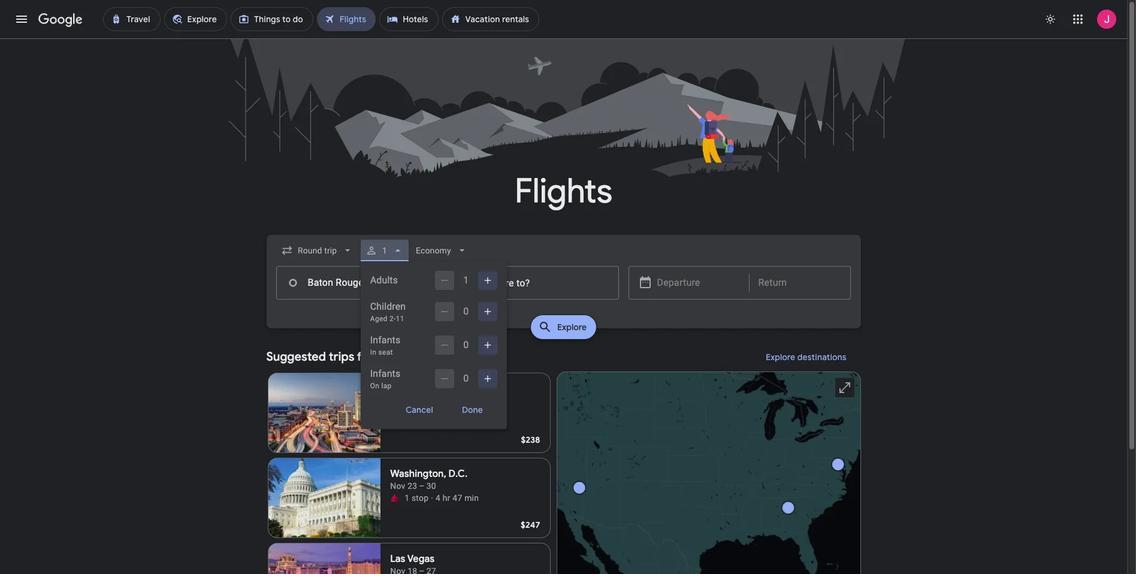 Task type: vqa. For each thing, say whether or not it's contained in the screenshot.


Task type: describe. For each thing, give the bounding box(es) containing it.
atlanta
[[390, 383, 422, 395]]

nonstop
[[405, 408, 437, 418]]

Return text field
[[758, 267, 841, 299]]

children
[[370, 301, 406, 312]]

explore destinations
[[766, 352, 846, 363]]

min for 4 hr 47 min
[[464, 493, 479, 503]]

destinations
[[797, 352, 846, 363]]

d.c.
[[449, 468, 467, 480]]

min for 1 hr 27 min
[[473, 408, 488, 418]]

from
[[357, 349, 384, 364]]

lap
[[381, 382, 392, 390]]

in
[[370, 348, 376, 357]]

explore button
[[531, 315, 596, 339]]

washington,
[[390, 468, 446, 480]]

done button
[[447, 400, 497, 419]]

vegas
[[407, 553, 435, 565]]

children aged 2-11
[[370, 301, 406, 323]]

0 for children aged 2-11
[[463, 306, 469, 317]]

change appearance image
[[1036, 5, 1065, 34]]

4 hr 47 min
[[436, 493, 479, 503]]

infants for infants on lap
[[370, 368, 400, 379]]

suggested trips from baton rouge region
[[266, 343, 861, 574]]

baton
[[387, 349, 419, 364]]

explore destinations button
[[751, 343, 861, 372]]

explore for explore
[[557, 322, 587, 333]]

1 horizontal spatial  image
[[440, 407, 442, 419]]

infants on lap
[[370, 368, 400, 390]]

0 for infants in seat
[[463, 339, 469, 351]]

$238
[[521, 434, 540, 445]]

seat
[[378, 348, 393, 357]]

done
[[462, 404, 483, 415]]

aged
[[370, 315, 387, 323]]

on
[[370, 382, 379, 390]]

2 – 9
[[407, 396, 426, 406]]

1 hr 27 min
[[444, 408, 488, 418]]

23 – 30
[[408, 481, 436, 491]]

main menu image
[[14, 12, 29, 26]]

hr for 1
[[451, 408, 459, 418]]

explore for explore destinations
[[766, 352, 795, 363]]

4
[[436, 493, 441, 503]]

247 US dollars text field
[[521, 520, 540, 530]]



Task type: locate. For each thing, give the bounding box(es) containing it.
27
[[461, 408, 471, 418]]

1 vertical spatial infants
[[370, 368, 400, 379]]

1 horizontal spatial hr
[[451, 408, 459, 418]]

suggested trips from baton rouge
[[266, 349, 457, 364]]

0 vertical spatial explore
[[557, 322, 587, 333]]

2-
[[389, 315, 396, 323]]

2 infants from the top
[[370, 368, 400, 379]]

1 vertical spatial min
[[464, 493, 479, 503]]

1 inside popup button
[[382, 246, 387, 255]]

 image right the nonstop
[[440, 407, 442, 419]]

1 button
[[361, 236, 409, 265]]

flights
[[515, 170, 612, 213]]

dec
[[390, 396, 405, 406]]

1 vertical spatial 0
[[463, 339, 469, 351]]

hr for 4
[[443, 493, 450, 503]]

1 vertical spatial hr
[[443, 493, 450, 503]]

Departure text field
[[657, 267, 740, 299]]

infants up seat
[[370, 334, 400, 346]]

adults
[[370, 274, 398, 286]]

explore inside explore destinations button
[[766, 352, 795, 363]]

cancel button
[[391, 400, 447, 419]]

1 0 from the top
[[463, 306, 469, 317]]

explore left destinations
[[766, 352, 795, 363]]

1 infants from the top
[[370, 334, 400, 346]]

explore inside explore button
[[557, 322, 587, 333]]

2 0 from the top
[[463, 339, 469, 351]]

Where to? text field
[[450, 266, 619, 300]]

infants up "lap"
[[370, 368, 400, 379]]

1
[[382, 246, 387, 255], [463, 274, 469, 286], [444, 408, 449, 418], [405, 493, 409, 503]]

2 vertical spatial 0
[[463, 373, 469, 384]]

0 vertical spatial  image
[[440, 407, 442, 419]]

nov
[[390, 481, 405, 491]]

$247
[[521, 520, 540, 530]]

0 for infants on lap
[[463, 373, 469, 384]]

number of passengers dialog
[[361, 261, 507, 429]]

1 inside 'number of passengers' dialog
[[463, 274, 469, 286]]

min
[[473, 408, 488, 418], [464, 493, 479, 503]]

0 vertical spatial infants
[[370, 334, 400, 346]]

suggested
[[266, 349, 326, 364]]

238 US dollars text field
[[521, 434, 540, 445]]

0 vertical spatial 0
[[463, 306, 469, 317]]

washington, d.c. nov 23 – 30
[[390, 468, 467, 491]]

delta image
[[390, 493, 400, 503]]

min right 27
[[473, 408, 488, 418]]

0
[[463, 306, 469, 317], [463, 339, 469, 351], [463, 373, 469, 384]]

atlanta dec 2 – 9
[[390, 383, 426, 406]]

hr
[[451, 408, 459, 418], [443, 493, 450, 503]]

las vegas button
[[268, 543, 550, 574]]

1 vertical spatial explore
[[766, 352, 795, 363]]

0 vertical spatial min
[[473, 408, 488, 418]]

infants
[[370, 334, 400, 346], [370, 368, 400, 379]]

hr right the 4
[[443, 493, 450, 503]]

explore
[[557, 322, 587, 333], [766, 352, 795, 363]]

0 horizontal spatial  image
[[431, 492, 433, 504]]

min right 47
[[464, 493, 479, 503]]

1 vertical spatial  image
[[431, 492, 433, 504]]

11
[[396, 315, 404, 323]]

None field
[[276, 240, 358, 261], [411, 240, 472, 261], [276, 240, 358, 261], [411, 240, 472, 261]]

explore down where to? text box
[[557, 322, 587, 333]]

hr left 27
[[451, 408, 459, 418]]

Flight search field
[[257, 235, 870, 429]]

las vegas
[[390, 553, 435, 565]]

trips
[[329, 349, 354, 364]]

infants in seat
[[370, 334, 400, 357]]

0 horizontal spatial explore
[[557, 322, 587, 333]]

3 0 from the top
[[463, 373, 469, 384]]

cancel
[[406, 404, 433, 415]]

infants for infants in seat
[[370, 334, 400, 346]]

1 stop
[[405, 493, 429, 503]]

 image
[[440, 407, 442, 419], [431, 492, 433, 504]]

0 horizontal spatial hr
[[443, 493, 450, 503]]

stop
[[412, 493, 429, 503]]

47
[[453, 493, 462, 503]]

1 horizontal spatial explore
[[766, 352, 795, 363]]

las
[[390, 553, 405, 565]]

 image left the 4
[[431, 492, 433, 504]]

rouge
[[422, 349, 457, 364]]

0 vertical spatial hr
[[451, 408, 459, 418]]



